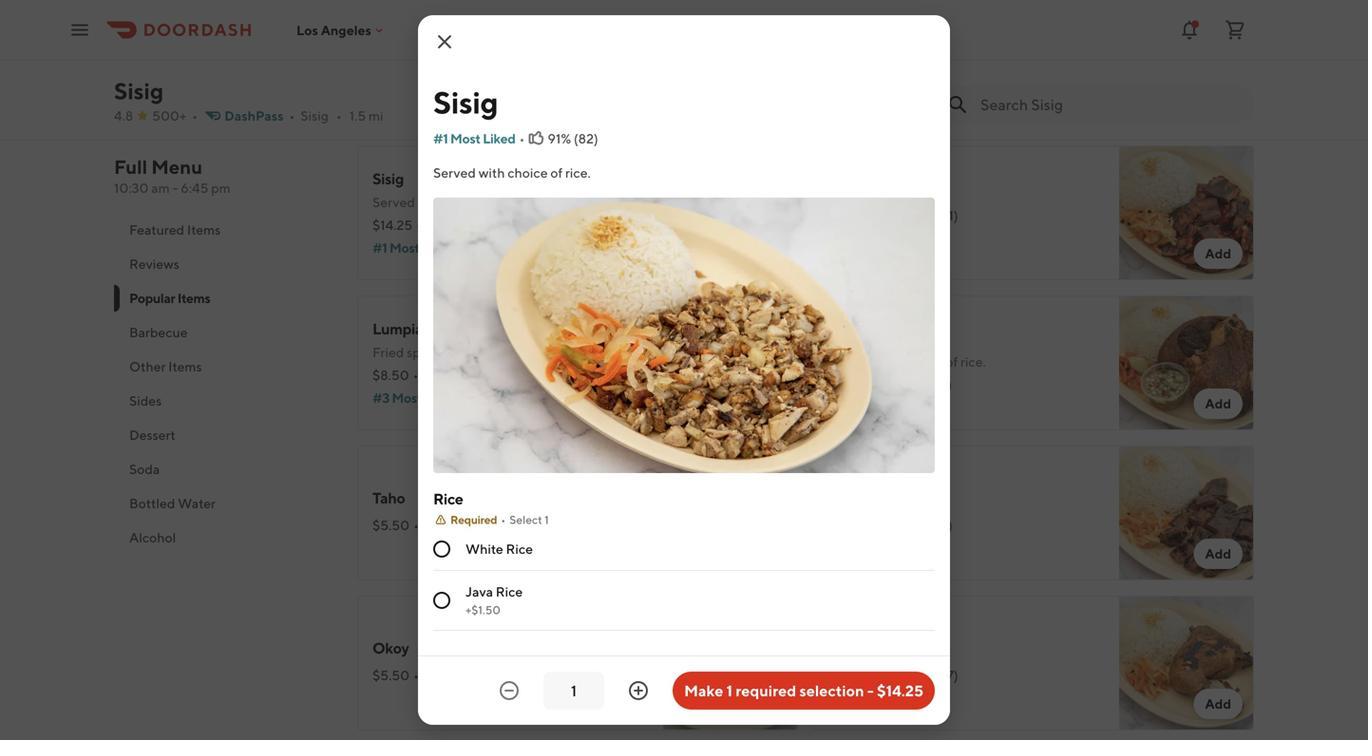 Task type: locate. For each thing, give the bounding box(es) containing it.
items inside "popular items the most commonly ordered items and dishes from this store"
[[433, 85, 485, 109]]

0 horizontal spatial $14.25 •
[[373, 217, 422, 233]]

#1 up the lumpia
[[373, 240, 387, 256]]

$5.50 • down okoy
[[373, 668, 419, 683]]

1 horizontal spatial 91% (82)
[[548, 131, 598, 146]]

#1 down the commonly
[[433, 131, 448, 146]]

100% left the (51)
[[899, 208, 934, 223]]

choice up 92% (39)
[[903, 354, 943, 370]]

#1 most liked down sisig served with choice of rice. on the left of page
[[373, 240, 455, 256]]

1 right the make
[[727, 682, 733, 700]]

1 vertical spatial popular
[[129, 290, 175, 306]]

#1 most liked
[[433, 131, 516, 146], [373, 240, 455, 256]]

0 horizontal spatial served
[[373, 194, 415, 210]]

100% left (17) in the right of the page
[[900, 668, 935, 683]]

of down served with choice of rice.
[[490, 194, 502, 210]]

0 vertical spatial #1 most liked
[[433, 131, 516, 146]]

rice down the • select 1
[[506, 541, 533, 557]]

91% down items
[[548, 131, 571, 146]]

items
[[532, 113, 565, 128]]

2 vertical spatial rice
[[496, 584, 523, 600]]

items up reviews button
[[187, 222, 221, 238]]

2 vertical spatial with
[[874, 354, 900, 370]]

1 horizontal spatial -
[[868, 682, 874, 700]]

(51)
[[936, 208, 959, 223]]

served down most
[[373, 194, 415, 210]]

0 vertical spatial #1
[[433, 131, 448, 146]]

- inside full menu 10:30 am - 6:45 pm
[[172, 180, 178, 196]]

2 vertical spatial rice.
[[961, 354, 986, 370]]

$14.25
[[373, 217, 413, 233], [829, 377, 869, 392], [877, 682, 924, 700]]

bbq up $13.50
[[829, 639, 862, 657]]

add button for bbq pork
[[1194, 239, 1243, 269]]

84%
[[440, 517, 466, 533]]

• select 1
[[501, 513, 549, 526]]

choice
[[508, 165, 548, 181], [447, 194, 487, 210], [903, 354, 943, 370]]

choice down items
[[508, 165, 548, 181]]

1 inside rice group
[[545, 513, 549, 526]]

1 vertical spatial served
[[373, 194, 415, 210]]

0 vertical spatial 91%
[[548, 131, 571, 146]]

of inside the crispy pata served with choice of rice.
[[946, 354, 958, 370]]

liked down sisig served with choice of rice. on the left of page
[[422, 240, 455, 256]]

1 inside button
[[727, 682, 733, 700]]

1 horizontal spatial #1
[[433, 131, 448, 146]]

$5.50 • down 'taho'
[[373, 517, 419, 533]]

okoy image
[[663, 596, 798, 731]]

1 right select
[[545, 513, 549, 526]]

(46)
[[469, 517, 494, 533]]

1 vertical spatial $5.50
[[373, 668, 410, 683]]

0 horizontal spatial with
[[418, 194, 444, 210]]

served down crispy
[[829, 354, 871, 370]]

$14.25 inside button
[[877, 682, 924, 700]]

sisig
[[114, 77, 164, 105], [433, 85, 498, 120], [301, 108, 329, 124], [373, 170, 404, 188]]

1 horizontal spatial served
[[433, 165, 476, 181]]

0 horizontal spatial -
[[172, 180, 178, 196]]

sides button
[[114, 384, 335, 418]]

recommended sides and apps
[[433, 655, 644, 673]]

most down sisig served with choice of rice. on the left of page
[[390, 240, 420, 256]]

sides inside sisig dialog
[[540, 655, 576, 673]]

2 horizontal spatial rice.
[[961, 354, 986, 370]]

1 horizontal spatial with
[[479, 165, 505, 181]]

add button for crispy pata
[[1194, 389, 1243, 419]]

-
[[172, 180, 178, 196], [868, 682, 874, 700]]

1 bbq from the top
[[829, 179, 862, 197]]

$14.25 • for sisig
[[373, 217, 422, 233]]

1 vertical spatial #1
[[373, 240, 387, 256]]

1 vertical spatial $14.25 •
[[829, 377, 878, 392]]

84% (46)
[[440, 517, 494, 533]]

okoy
[[373, 639, 409, 657]]

0 horizontal spatial 1
[[545, 513, 549, 526]]

2 vertical spatial $14.25
[[877, 682, 924, 700]]

1 horizontal spatial choice
[[508, 165, 548, 181]]

1 horizontal spatial sides
[[540, 655, 576, 673]]

2 vertical spatial choice
[[903, 354, 943, 370]]

500+
[[152, 108, 186, 124]]

rice for java rice +$1.50
[[496, 584, 523, 600]]

served down the commonly
[[433, 165, 476, 181]]

items for popular items the most commonly ordered items and dishes from this store
[[433, 85, 485, 109]]

0 vertical spatial -
[[172, 180, 178, 196]]

increase quantity by 1 image
[[627, 679, 650, 702]]

2 $5.50 • from the top
[[373, 668, 419, 683]]

1 vertical spatial -
[[868, 682, 874, 700]]

white rice
[[466, 541, 533, 557]]

items for other items
[[168, 359, 202, 374]]

#1 most liked down the commonly
[[433, 131, 516, 146]]

with inside sisig dialog
[[479, 165, 505, 181]]

1 horizontal spatial (82)
[[574, 131, 598, 146]]

0 vertical spatial (82)
[[574, 131, 598, 146]]

1 vertical spatial $5.50 •
[[373, 668, 419, 683]]

#1 most liked inside sisig dialog
[[433, 131, 516, 146]]

decrease quantity by 1 image
[[498, 679, 521, 702]]

$14.25 down sisig served with choice of rice. on the left of page
[[373, 217, 413, 233]]

$5.50 down okoy
[[373, 668, 410, 683]]

add button
[[738, 239, 787, 269], [1194, 239, 1243, 269], [738, 389, 787, 419], [1194, 389, 1243, 419], [1194, 539, 1243, 569], [738, 689, 787, 719], [1194, 689, 1243, 719]]

100% (17)
[[900, 668, 959, 683]]

1 $5.50 from the top
[[373, 517, 410, 533]]

2 $5.50 from the top
[[373, 668, 410, 683]]

0 horizontal spatial $14.25
[[373, 217, 413, 233]]

• right 500+
[[192, 108, 198, 124]]

notification bell image
[[1178, 19, 1201, 41]]

items down reviews button
[[177, 290, 210, 306]]

most
[[450, 131, 481, 146], [848, 230, 878, 246], [390, 240, 420, 256], [392, 390, 422, 406]]

0 vertical spatial popular
[[357, 85, 429, 109]]

100% for pork
[[899, 208, 934, 223]]

2 vertical spatial served
[[829, 354, 871, 370]]

$14.25 • for crispy pata
[[829, 377, 878, 392]]

$14.25 down crispy
[[829, 377, 869, 392]]

sides down other
[[129, 393, 162, 409]]

lumpia image
[[663, 296, 798, 431]]

2 horizontal spatial $14.25
[[877, 682, 924, 700]]

#2 most liked
[[829, 230, 913, 246]]

• up #3 most liked
[[413, 367, 419, 383]]

sisig served with choice of rice.
[[373, 170, 530, 210]]

0 vertical spatial 91% (82)
[[548, 131, 598, 146]]

1 vertical spatial rice
[[506, 541, 533, 557]]

add button for lumpia
[[738, 389, 787, 419]]

full menu 10:30 am - 6:45 pm
[[114, 156, 231, 196]]

(17)
[[937, 668, 959, 683]]

water
[[178, 496, 216, 511]]

91% down sisig served with choice of rice. on the left of page
[[443, 217, 466, 233]]

2 bbq from the top
[[829, 639, 862, 657]]

2 horizontal spatial choice
[[903, 354, 943, 370]]

1 vertical spatial with
[[418, 194, 444, 210]]

91% (82) down and at the left top of page
[[548, 131, 598, 146]]

0 horizontal spatial 91% (82)
[[443, 217, 494, 233]]

with inside the crispy pata served with choice of rice.
[[874, 354, 900, 370]]

(82) down and at the left top of page
[[574, 131, 598, 146]]

$5.50 •
[[373, 517, 419, 533], [373, 668, 419, 683]]

rice. inside the crispy pata served with choice of rice.
[[961, 354, 986, 370]]

items up the commonly
[[433, 85, 485, 109]]

0 vertical spatial $14.25 •
[[373, 217, 422, 233]]

0 horizontal spatial rice.
[[505, 194, 530, 210]]

other
[[129, 359, 166, 374]]

#1 inside sisig dialog
[[433, 131, 448, 146]]

0 vertical spatial 1
[[545, 513, 549, 526]]

most down the commonly
[[450, 131, 481, 146]]

#2
[[829, 230, 846, 246]]

91% (82) down sisig served with choice of rice. on the left of page
[[443, 217, 494, 233]]

choice down served with choice of rice.
[[447, 194, 487, 210]]

1 $5.50 • from the top
[[373, 517, 419, 533]]

bbq chicken
[[829, 639, 920, 657]]

crispy pata image
[[1120, 296, 1254, 431]]

0 horizontal spatial sides
[[129, 393, 162, 409]]

of down items
[[551, 165, 563, 181]]

sisig left 1.5
[[301, 108, 329, 124]]

sisig down most
[[373, 170, 404, 188]]

$13.50 •
[[829, 668, 880, 683]]

1 horizontal spatial 1
[[727, 682, 733, 700]]

rice up 84%
[[433, 490, 463, 508]]

sisig dialog
[[418, 15, 950, 740]]

1 vertical spatial (82)
[[469, 217, 494, 233]]

#1
[[433, 131, 448, 146], [373, 240, 387, 256]]

1 vertical spatial bbq
[[829, 639, 862, 657]]

1 vertical spatial rice.
[[505, 194, 530, 210]]

add for sisig
[[749, 246, 775, 261]]

- for 1
[[868, 682, 874, 700]]

liked down ordered
[[483, 131, 516, 146]]

1 vertical spatial sides
[[540, 655, 576, 673]]

served inside the crispy pata served with choice of rice.
[[829, 354, 871, 370]]

$14.25 • down crispy
[[829, 377, 878, 392]]

with down pata
[[874, 354, 900, 370]]

- right am
[[172, 180, 178, 196]]

and
[[578, 655, 607, 673]]

• right (46)
[[501, 513, 506, 526]]

(82) down sisig served with choice of rice. on the left of page
[[469, 217, 494, 233]]

rice.
[[565, 165, 591, 181], [505, 194, 530, 210], [961, 354, 986, 370]]

add for bbq chicken
[[1205, 696, 1232, 712]]

$5.50
[[373, 517, 410, 533], [373, 668, 410, 683]]

$8.50
[[373, 367, 409, 383]]

add for bbq pork
[[1205, 246, 1232, 261]]

dessert
[[129, 427, 176, 443]]

1 horizontal spatial popular
[[357, 85, 429, 109]]

0 horizontal spatial choice
[[447, 194, 487, 210]]

$5.50 down 'taho'
[[373, 517, 410, 533]]

popular inside "popular items the most commonly ordered items and dishes from this store"
[[357, 85, 429, 109]]

choice inside sisig served with choice of rice.
[[447, 194, 487, 210]]

rice
[[433, 490, 463, 508], [506, 541, 533, 557], [496, 584, 523, 600]]

0 vertical spatial choice
[[508, 165, 548, 181]]

6:45
[[181, 180, 209, 196]]

0 vertical spatial served
[[433, 165, 476, 181]]

bbq
[[829, 179, 862, 197], [829, 639, 862, 657]]

liked
[[483, 131, 516, 146], [881, 230, 913, 246], [422, 240, 455, 256], [424, 390, 457, 406]]

0 vertical spatial $5.50 •
[[373, 517, 419, 533]]

$14.25 down chicken
[[877, 682, 924, 700]]

add for okoy
[[749, 696, 775, 712]]

dishes
[[593, 113, 631, 128]]

• right dashpass
[[289, 108, 295, 124]]

popular down reviews
[[129, 290, 175, 306]]

0 horizontal spatial popular
[[129, 290, 175, 306]]

2 horizontal spatial served
[[829, 354, 871, 370]]

roll.
[[447, 344, 469, 360]]

bottled water button
[[114, 487, 335, 521]]

1 vertical spatial 100%
[[900, 668, 935, 683]]

0 horizontal spatial (82)
[[469, 217, 494, 233]]

mi
[[369, 108, 383, 124]]

1 vertical spatial choice
[[447, 194, 487, 210]]

bottled water
[[129, 496, 216, 511]]

spring
[[407, 344, 444, 360]]

0 vertical spatial $14.25
[[373, 217, 413, 233]]

0 vertical spatial with
[[479, 165, 505, 181]]

1 vertical spatial 1
[[727, 682, 733, 700]]

rice. inside sisig dialog
[[565, 165, 591, 181]]

0 vertical spatial 100%
[[899, 208, 934, 223]]

with down the commonly
[[418, 194, 444, 210]]

with
[[479, 165, 505, 181], [418, 194, 444, 210], [874, 354, 900, 370]]

add button for okoy
[[738, 689, 787, 719]]

• left 92%
[[873, 377, 878, 392]]

(82)
[[574, 131, 598, 146], [469, 217, 494, 233]]

sisig down the close sisig icon
[[433, 85, 498, 120]]

1 vertical spatial $14.25
[[829, 377, 869, 392]]

bbq up $15.25
[[829, 179, 862, 197]]

add
[[749, 246, 775, 261], [1205, 246, 1232, 261], [749, 396, 775, 411], [1205, 396, 1232, 411], [1205, 546, 1232, 562], [749, 696, 775, 712], [1205, 696, 1232, 712]]

0 vertical spatial bbq
[[829, 179, 862, 197]]

0 vertical spatial sides
[[129, 393, 162, 409]]

select
[[510, 513, 542, 526]]

1 horizontal spatial rice.
[[565, 165, 591, 181]]

fried
[[373, 344, 404, 360]]

items
[[433, 85, 485, 109], [187, 222, 221, 238], [177, 290, 210, 306], [168, 359, 202, 374]]

bbq for bbq chicken
[[829, 639, 862, 657]]

1
[[545, 513, 549, 526], [727, 682, 733, 700]]

sides up current quantity is 1 number field
[[540, 655, 576, 673]]

rice inside java rice +$1.50
[[496, 584, 523, 600]]

$14.25 for crispy pata
[[829, 377, 869, 392]]

- right selection
[[868, 682, 874, 700]]

1 horizontal spatial $14.25
[[829, 377, 869, 392]]

menu
[[151, 156, 203, 178]]

required
[[450, 513, 497, 526]]

sisig inside sisig served with choice of rice.
[[373, 170, 404, 188]]

chicken
[[864, 639, 920, 657]]

91% (82)
[[548, 131, 598, 146], [443, 217, 494, 233]]

2 horizontal spatial with
[[874, 354, 900, 370]]

(42)
[[469, 367, 494, 383]]

popular up most
[[357, 85, 429, 109]]

None radio
[[433, 592, 450, 609]]

choice inside the crispy pata served with choice of rice.
[[903, 354, 943, 370]]

1 vertical spatial 91% (82)
[[443, 217, 494, 233]]

items right other
[[168, 359, 202, 374]]

of up (39)
[[946, 354, 958, 370]]

$14.25 • down sisig served with choice of rice. on the left of page
[[373, 217, 422, 233]]

0 vertical spatial rice
[[433, 490, 463, 508]]

rice right java
[[496, 584, 523, 600]]

required
[[736, 682, 797, 700]]

1 horizontal spatial $14.25 •
[[829, 377, 878, 392]]

91% inside sisig dialog
[[548, 131, 571, 146]]

0 vertical spatial $5.50
[[373, 517, 410, 533]]

0 vertical spatial rice.
[[565, 165, 591, 181]]

1 horizontal spatial 91%
[[548, 131, 571, 146]]

alcohol
[[129, 530, 176, 545]]

with down ordered
[[479, 165, 505, 181]]

5
[[395, 15, 402, 29]]

- inside button
[[868, 682, 874, 700]]

of
[[383, 15, 393, 29], [551, 165, 563, 181], [490, 194, 502, 210], [946, 354, 958, 370]]

0 horizontal spatial 91%
[[443, 217, 466, 233]]

500+ •
[[152, 108, 198, 124]]



Task type: vqa. For each thing, say whether or not it's contained in the screenshot.
bottom rice.
yes



Task type: describe. For each thing, give the bounding box(es) containing it.
commonly
[[416, 113, 479, 128]]

• down ordered
[[519, 131, 525, 146]]

selection
[[800, 682, 864, 700]]

91% (82) inside sisig dialog
[[548, 131, 598, 146]]

• left 1.5
[[336, 108, 342, 124]]

liked down 95%
[[424, 390, 457, 406]]

served with choice of rice.
[[433, 165, 591, 181]]

featured
[[129, 222, 184, 238]]

taho image
[[663, 446, 798, 581]]

soda button
[[114, 452, 335, 487]]

$14.25 for sisig
[[373, 217, 413, 233]]

los
[[297, 22, 318, 38]]

crispy pata served with choice of rice.
[[829, 329, 986, 370]]

bbq pork
[[829, 179, 896, 197]]

bbq pork image
[[1120, 145, 1254, 280]]

sisig • 1.5 mi
[[301, 108, 383, 124]]

1.5
[[349, 108, 366, 124]]

dessert button
[[114, 418, 335, 452]]

open menu image
[[68, 19, 91, 41]]

$13.50
[[829, 668, 870, 683]]

most down $8.50 •
[[392, 390, 422, 406]]

of 5 stars
[[383, 15, 428, 29]]

none radio inside rice group
[[433, 592, 450, 609]]

1 vertical spatial #1 most liked
[[373, 240, 455, 256]]

lumpia
[[373, 320, 423, 338]]

add for crispy pata
[[1205, 396, 1232, 411]]

+$1.50
[[466, 603, 501, 617]]

served inside sisig dialog
[[433, 165, 476, 181]]

java rice +$1.50
[[466, 584, 523, 617]]

• inside rice group
[[501, 513, 506, 526]]

0 items, open order cart image
[[1224, 19, 1247, 41]]

make 1 required selection - $14.25
[[684, 682, 924, 700]]

bottled
[[129, 496, 175, 511]]

popular items
[[129, 290, 210, 306]]

White Rice radio
[[433, 541, 450, 558]]

featured items button
[[114, 213, 335, 247]]

sisig image
[[663, 145, 798, 280]]

taho
[[373, 489, 405, 507]]

(82) inside sisig dialog
[[574, 131, 598, 146]]

am
[[151, 180, 170, 196]]

close sisig image
[[433, 30, 456, 53]]

Item Search search field
[[981, 94, 1239, 115]]

this
[[665, 113, 687, 128]]

0 horizontal spatial #1
[[373, 240, 387, 256]]

popular for popular items
[[129, 290, 175, 306]]

100% for chicken
[[900, 668, 935, 683]]

of inside sisig served with choice of rice.
[[490, 194, 502, 210]]

full
[[114, 156, 147, 178]]

rice group
[[433, 488, 935, 631]]

los angeles button
[[297, 22, 387, 38]]

pata
[[874, 329, 905, 347]]

$15.25
[[829, 208, 869, 223]]

apps
[[609, 655, 644, 673]]

80% (10)
[[899, 517, 953, 533]]

make
[[684, 682, 724, 700]]

sisig up 4.8
[[114, 77, 164, 105]]

of inside sisig dialog
[[551, 165, 563, 181]]

$8.50 •
[[373, 367, 419, 383]]

store
[[690, 113, 720, 128]]

items for featured items
[[187, 222, 221, 238]]

92%
[[899, 377, 925, 392]]

most
[[383, 113, 413, 128]]

add button for bbq chicken
[[1194, 689, 1243, 719]]

featured items
[[129, 222, 221, 238]]

reviews
[[129, 256, 179, 272]]

add button for sisig
[[738, 239, 787, 269]]

10:30
[[114, 180, 149, 196]]

• up #2 most liked
[[873, 208, 878, 223]]

sisig inside dialog
[[433, 85, 498, 120]]

liked down 100% (51)
[[881, 230, 913, 246]]

reviews button
[[114, 247, 335, 281]]

soda
[[129, 461, 160, 477]]

• right $13.50
[[874, 668, 880, 683]]

make 1 required selection - $14.25 button
[[673, 672, 935, 710]]

most inside sisig dialog
[[450, 131, 481, 146]]

100% (51)
[[899, 208, 959, 223]]

white
[[466, 541, 503, 557]]

bbq beef image
[[1120, 446, 1254, 581]]

most down $15.25 •
[[848, 230, 878, 246]]

pork
[[864, 179, 896, 197]]

sides inside button
[[129, 393, 162, 409]]

ordered
[[481, 113, 530, 128]]

• left 84%
[[413, 517, 419, 533]]

liked inside sisig dialog
[[483, 131, 516, 146]]

dashpass •
[[224, 108, 295, 124]]

Current quantity is 1 number field
[[555, 680, 593, 701]]

(39)
[[928, 377, 952, 392]]

alcohol button
[[114, 521, 335, 555]]

(10)
[[929, 517, 953, 533]]

• left recommended on the left bottom
[[413, 668, 419, 683]]

80%
[[899, 517, 927, 533]]

rice. inside sisig served with choice of rice.
[[505, 194, 530, 210]]

4.8
[[114, 108, 133, 124]]

dashpass
[[224, 108, 284, 124]]

95% (42)
[[440, 367, 494, 383]]

barbecue button
[[114, 316, 335, 350]]

lumpia fried spring roll.
[[373, 320, 469, 360]]

barbecue
[[129, 325, 188, 340]]

95%
[[440, 367, 466, 383]]

crispy
[[829, 329, 872, 347]]

from
[[634, 113, 662, 128]]

served inside sisig served with choice of rice.
[[373, 194, 415, 210]]

$15.25 •
[[829, 208, 878, 223]]

recommended
[[433, 655, 537, 673]]

los angeles
[[297, 22, 371, 38]]

of left 5
[[383, 15, 393, 29]]

the
[[357, 113, 380, 128]]

add for lumpia
[[749, 396, 775, 411]]

other items
[[129, 359, 202, 374]]

with inside sisig served with choice of rice.
[[418, 194, 444, 210]]

- for menu
[[172, 180, 178, 196]]

angeles
[[321, 22, 371, 38]]

92% (39)
[[899, 377, 952, 392]]

popular for popular items the most commonly ordered items and dishes from this store
[[357, 85, 429, 109]]

stars
[[404, 15, 428, 29]]

items for popular items
[[177, 290, 210, 306]]

bbq for bbq pork
[[829, 179, 862, 197]]

and
[[568, 113, 590, 128]]

bbq chicken image
[[1120, 596, 1254, 731]]

java
[[466, 584, 493, 600]]

popular items the most commonly ordered items and dishes from this store
[[357, 85, 720, 128]]

choice inside sisig dialog
[[508, 165, 548, 181]]

pm
[[211, 180, 231, 196]]

rice for white rice
[[506, 541, 533, 557]]

• down sisig served with choice of rice. on the left of page
[[416, 217, 422, 233]]

1 vertical spatial 91%
[[443, 217, 466, 233]]

#3 most liked
[[373, 390, 457, 406]]



